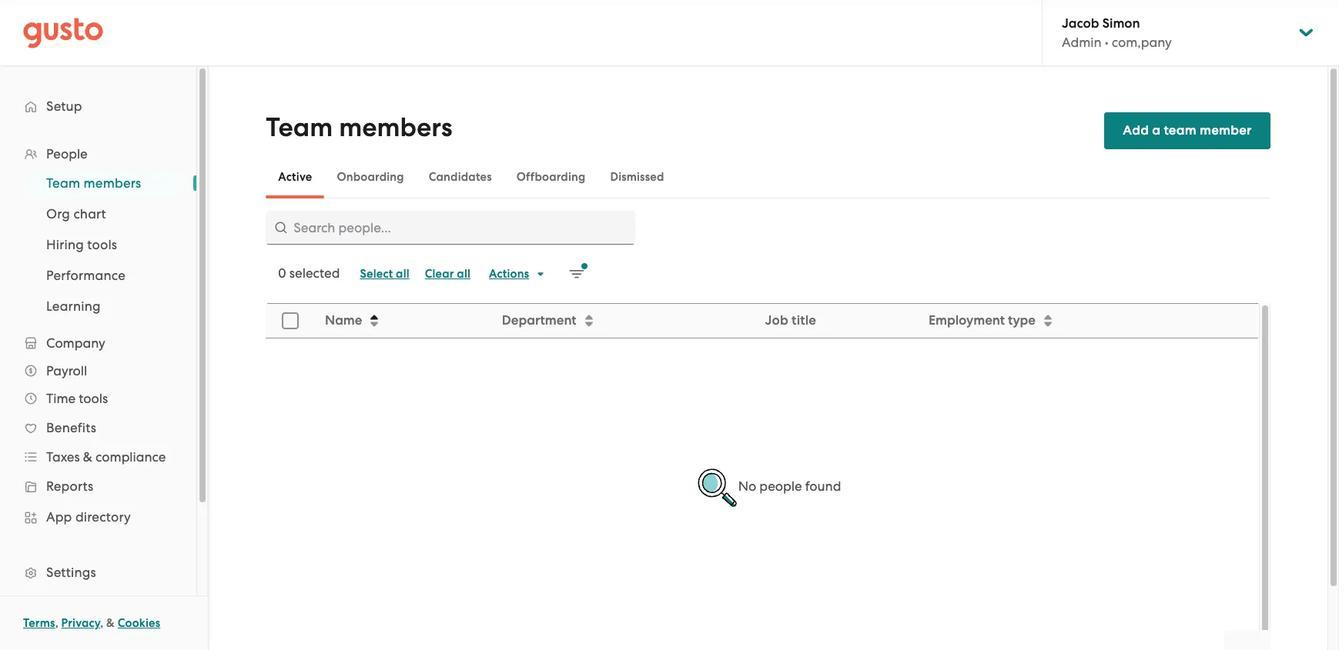 Task type: describe. For each thing, give the bounding box(es) containing it.
taxes & compliance button
[[15, 444, 181, 471]]

•
[[1105, 35, 1108, 50]]

list containing people
[[0, 140, 196, 651]]

company
[[46, 336, 105, 351]]

com,pany
[[1112, 35, 1172, 50]]

taxes & compliance
[[46, 450, 166, 465]]

home image
[[23, 17, 103, 48]]

2 , from the left
[[100, 617, 103, 631]]

setup link
[[15, 92, 181, 120]]

time
[[46, 391, 76, 407]]

Select all rows on this page checkbox
[[274, 304, 307, 338]]

team members inside list
[[46, 176, 141, 191]]

hiring
[[46, 237, 84, 253]]

team
[[1164, 122, 1196, 139]]

no
[[738, 479, 756, 494]]

department button
[[493, 305, 755, 337]]

0 selected status
[[278, 266, 340, 281]]

company button
[[15, 330, 181, 357]]

tools for hiring tools
[[87, 237, 117, 253]]

admin
[[1062, 35, 1102, 50]]

employment type
[[929, 313, 1036, 329]]

org chart
[[46, 206, 106, 222]]

candidates
[[429, 170, 492, 184]]

name
[[325, 313, 362, 329]]

org chart link
[[28, 200, 181, 228]]

all for clear all
[[457, 267, 471, 281]]

people
[[46, 146, 88, 162]]

team members tab list
[[266, 156, 1270, 199]]

employment
[[929, 313, 1005, 329]]

new notifications image
[[569, 263, 588, 282]]

& inside dropdown button
[[83, 450, 92, 465]]

add a team member
[[1123, 122, 1252, 139]]

terms
[[23, 617, 55, 631]]

settings
[[46, 565, 96, 581]]

0
[[278, 266, 286, 281]]

app
[[46, 510, 72, 525]]

people button
[[15, 140, 181, 168]]

onboarding
[[337, 170, 404, 184]]

taxes
[[46, 450, 80, 465]]

type
[[1008, 313, 1036, 329]]

active button
[[266, 159, 324, 196]]

jacob simon admin • com,pany
[[1062, 15, 1172, 50]]

found
[[805, 479, 841, 494]]

performance link
[[28, 262, 181, 290]]

learning link
[[28, 293, 181, 320]]

1 vertical spatial &
[[106, 617, 115, 631]]

0 selected
[[278, 266, 340, 281]]

select all button
[[352, 262, 417, 286]]

learning
[[46, 299, 101, 314]]

Search people... field
[[266, 211, 635, 245]]

clear all
[[425, 267, 471, 281]]

app directory link
[[15, 504, 181, 531]]

dismissed button
[[598, 159, 677, 196]]



Task type: vqa. For each thing, say whether or not it's contained in the screenshot.
REPORTS
yes



Task type: locate. For each thing, give the bounding box(es) containing it.
all for select all
[[396, 267, 409, 281]]

employment type button
[[920, 305, 1258, 337]]

payroll
[[46, 363, 87, 379]]

cookies button
[[118, 614, 160, 633]]

0 horizontal spatial ,
[[55, 617, 58, 631]]

team members up onboarding
[[266, 112, 452, 143]]

all inside "button"
[[457, 267, 471, 281]]

tools inside dropdown button
[[79, 391, 108, 407]]

candidates button
[[416, 159, 504, 196]]

tools
[[87, 237, 117, 253], [79, 391, 108, 407]]

1 vertical spatial team members
[[46, 176, 141, 191]]

jacob
[[1062, 15, 1099, 32]]

offboarding
[[516, 170, 586, 184]]

privacy
[[61, 617, 100, 631]]

team members down people dropdown button
[[46, 176, 141, 191]]

1 horizontal spatial members
[[339, 112, 452, 143]]

performance
[[46, 268, 126, 283]]

name button
[[316, 305, 491, 337]]

1 vertical spatial team
[[46, 176, 80, 191]]

actions
[[489, 267, 529, 281]]

1 horizontal spatial team members
[[266, 112, 452, 143]]

hiring tools link
[[28, 231, 181, 259]]

members
[[339, 112, 452, 143], [84, 176, 141, 191]]

department
[[502, 313, 577, 329]]

settings link
[[15, 559, 181, 587]]

add
[[1123, 122, 1149, 139]]

tools for time tools
[[79, 391, 108, 407]]

a
[[1152, 122, 1161, 139]]

2 all from the left
[[457, 267, 471, 281]]

0 vertical spatial members
[[339, 112, 452, 143]]

job title
[[765, 313, 817, 329]]

1 horizontal spatial all
[[457, 267, 471, 281]]

terms , privacy , & cookies
[[23, 617, 160, 631]]

simon
[[1102, 15, 1140, 32]]

members up org chart link
[[84, 176, 141, 191]]

offboarding button
[[504, 159, 598, 196]]

onboarding button
[[324, 159, 416, 196]]

terms link
[[23, 617, 55, 631]]

team down people
[[46, 176, 80, 191]]

tools down payroll dropdown button
[[79, 391, 108, 407]]

benefits link
[[15, 414, 181, 442]]

,
[[55, 617, 58, 631], [100, 617, 103, 631]]

actions button
[[481, 262, 554, 286]]

list containing team members
[[0, 168, 196, 322]]

compliance
[[96, 450, 166, 465]]

0 vertical spatial tools
[[87, 237, 117, 253]]

0 horizontal spatial team members
[[46, 176, 141, 191]]

members up onboarding
[[339, 112, 452, 143]]

gusto navigation element
[[0, 66, 196, 651]]

team
[[266, 112, 333, 143], [46, 176, 80, 191]]

1 all from the left
[[396, 267, 409, 281]]

time tools
[[46, 391, 108, 407]]

1 horizontal spatial ,
[[100, 617, 103, 631]]

team members link
[[28, 169, 181, 197]]

tools down org chart link
[[87, 237, 117, 253]]

all inside button
[[396, 267, 409, 281]]

add a team member button
[[1104, 112, 1270, 149]]

setup
[[46, 99, 82, 114]]

team members
[[266, 112, 452, 143], [46, 176, 141, 191]]

1 list from the top
[[0, 140, 196, 651]]

selected
[[289, 266, 340, 281]]

& right taxes
[[83, 450, 92, 465]]

title
[[792, 313, 817, 329]]

org
[[46, 206, 70, 222]]

hiring tools
[[46, 237, 117, 253]]

select
[[360, 267, 393, 281]]

1 horizontal spatial &
[[106, 617, 115, 631]]

members inside list
[[84, 176, 141, 191]]

list
[[0, 140, 196, 651], [0, 168, 196, 322]]

0 horizontal spatial all
[[396, 267, 409, 281]]

1 vertical spatial members
[[84, 176, 141, 191]]

all right select
[[396, 267, 409, 281]]

, left cookies button
[[100, 617, 103, 631]]

all
[[396, 267, 409, 281], [457, 267, 471, 281]]

0 vertical spatial team members
[[266, 112, 452, 143]]

, left "privacy"
[[55, 617, 58, 631]]

2 list from the top
[[0, 168, 196, 322]]

1 horizontal spatial team
[[266, 112, 333, 143]]

job
[[765, 313, 789, 329]]

0 horizontal spatial members
[[84, 176, 141, 191]]

0 horizontal spatial team
[[46, 176, 80, 191]]

0 vertical spatial &
[[83, 450, 92, 465]]

cookies
[[118, 617, 160, 631]]

1 vertical spatial tools
[[79, 391, 108, 407]]

payroll button
[[15, 357, 181, 385]]

0 horizontal spatial &
[[83, 450, 92, 465]]

all right clear
[[457, 267, 471, 281]]

people
[[759, 479, 802, 494]]

select all
[[360, 267, 409, 281]]

chart
[[73, 206, 106, 222]]

member
[[1200, 122, 1252, 139]]

directory
[[75, 510, 131, 525]]

1 , from the left
[[55, 617, 58, 631]]

benefits
[[46, 420, 96, 436]]

team inside gusto navigation element
[[46, 176, 80, 191]]

& left cookies button
[[106, 617, 115, 631]]

0 vertical spatial team
[[266, 112, 333, 143]]

active
[[278, 170, 312, 184]]

&
[[83, 450, 92, 465], [106, 617, 115, 631]]

time tools button
[[15, 385, 181, 413]]

app directory
[[46, 510, 131, 525]]

no people found
[[738, 479, 841, 494]]

privacy link
[[61, 617, 100, 631]]

reports link
[[15, 473, 181, 500]]

dismissed
[[610, 170, 664, 184]]

clear
[[425, 267, 454, 281]]

team up active button
[[266, 112, 333, 143]]

reports
[[46, 479, 94, 494]]

clear all button
[[417, 262, 478, 286]]



